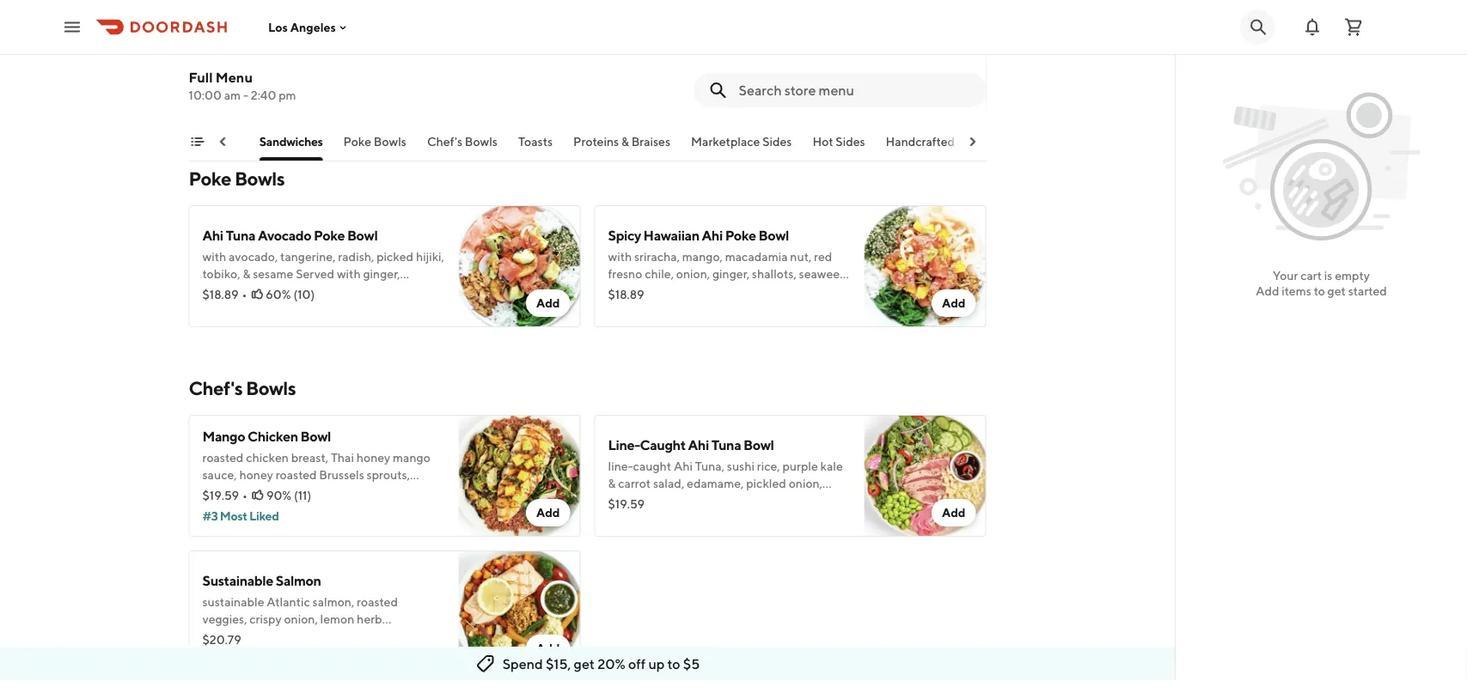 Task type: vqa. For each thing, say whether or not it's contained in the screenshot.
Pennsylvania
no



Task type: locate. For each thing, give the bounding box(es) containing it.
1 horizontal spatial honey
[[357, 451, 390, 465]]

0 vertical spatial shallots,
[[752, 267, 797, 281]]

lemonades
[[957, 135, 1021, 149]]

1 ginger, from the left
[[363, 267, 400, 281]]

ahi left tuna,
[[674, 459, 693, 474]]

chef's bowls up mango
[[189, 377, 296, 400]]

(11)
[[294, 489, 311, 503]]

get down is
[[1328, 284, 1346, 298]]

add button
[[526, 290, 570, 317], [932, 290, 976, 317], [526, 499, 570, 527], [932, 499, 976, 527], [526, 635, 570, 663]]

0 horizontal spatial salad,
[[310, 485, 342, 499]]

sesame inside ahi tuna avocado poke bowl with avocado, tangerine, radish, picked hijiki, tobiko, & sesame  served with ginger, shallots, seaweed, & furikake
[[253, 267, 293, 281]]

red left rice
[[395, 485, 413, 499]]

1 vertical spatial honey
[[239, 468, 273, 482]]

tangerine,
[[280, 250, 336, 264]]

your up items at right
[[1273, 269, 1298, 283]]

poke inside ahi tuna avocado poke bowl with avocado, tangerine, radish, picked hijiki, tobiko, & sesame  served with ginger, shallots, seaweed, & furikake
[[314, 227, 345, 244]]

salad, down brussels
[[310, 485, 342, 499]]

bowl up rice, on the bottom right
[[744, 437, 774, 453]]

kale up scallion, on the right bottom of the page
[[821, 459, 843, 474]]

mango,
[[682, 250, 723, 264]]

sides for marketplace sides
[[763, 135, 792, 149]]

salmon,
[[313, 595, 354, 609]]

chicken
[[246, 451, 289, 465]]

build your own button
[[154, 133, 239, 161]]

avocado,
[[229, 250, 278, 264]]

0 vertical spatial •
[[242, 288, 247, 302]]

spend $15, get 20% off up to $5
[[503, 656, 700, 673]]

citrus
[[633, 511, 663, 525]]

ahi up 'tobiko,'
[[202, 227, 223, 244]]

classic grilled cheese image
[[864, 0, 986, 118]]

braises
[[631, 135, 670, 149]]

pickled down rice, on the bottom right
[[746, 477, 786, 491]]

poke up the vinaigrette
[[725, 227, 756, 244]]

rockenwager
[[730, 40, 805, 54]]

2 sides from the left
[[836, 135, 865, 149]]

$19.59 for $19.59 •
[[202, 489, 239, 503]]

red
[[814, 250, 832, 264], [395, 485, 413, 499]]

add button for mango chicken bowl
[[526, 499, 570, 527]]

60%
[[266, 288, 291, 302]]

roasted down golden
[[202, 40, 244, 54]]

& left braises
[[621, 135, 629, 149]]

$18.89 •
[[202, 288, 247, 302]]

seaweed, inside ahi tuna avocado poke bowl with avocado, tangerine, radish, picked hijiki, tobiko, & sesame  served with ginger, shallots, seaweed, & furikake
[[249, 284, 301, 298]]

#3 most liked
[[202, 509, 279, 523]]

honey up sprouts,
[[357, 451, 390, 465]]

poke bowls down rockenwagner
[[343, 135, 407, 149]]

onion, up scallion, on the right bottom of the page
[[789, 477, 823, 491]]

hot
[[813, 135, 833, 149]]

1 vertical spatial to
[[668, 656, 680, 673]]

sesame inside spicy hawaiian ahi poke bowl with sriracha, mango, macadamia nut, red fresno chile, onion, ginger, shallots, seaweed, furikake, & sesame vinaigrette
[[668, 284, 708, 298]]

roasted up (11)
[[276, 468, 317, 482]]

carrot down line-
[[618, 477, 651, 491]]

0 horizontal spatial chef's
[[189, 377, 242, 400]]

scallion,
[[805, 494, 848, 508]]

golden cauliflower image
[[459, 0, 581, 118]]

to down cart
[[1314, 284, 1325, 298]]

-
[[243, 88, 248, 102]]

1 horizontal spatial sides
[[836, 135, 865, 149]]

1 sides from the left
[[763, 135, 792, 149]]

tobiko,
[[202, 267, 240, 281]]

pickled inside golden cauliflower roasted cauliflower, beefsteak tomato, pickled onion, arugula, almond, golden raisin, vegan curry aioli, rockenwagner ciabatta
[[202, 57, 243, 71]]

2 • from the top
[[242, 489, 247, 503]]

0 horizontal spatial poke bowls
[[189, 168, 285, 190]]

ahi inside ahi tuna avocado poke bowl with avocado, tangerine, radish, picked hijiki, tobiko, & sesame  served with ginger, shallots, seaweed, & furikake
[[202, 227, 223, 244]]

$19.59 down sauce,
[[202, 489, 239, 503]]

ginger,
[[363, 267, 400, 281], [713, 267, 750, 281]]

0 vertical spatial poke bowls
[[343, 135, 407, 149]]

1 • from the top
[[242, 288, 247, 302]]

honey down the chicken
[[239, 468, 273, 482]]

1 horizontal spatial pickled
[[702, 494, 742, 508]]

line-caught ahi tuna bowl line-caught ahi tuna, sushi rice, purple kale & carrot salad, edamame, pickled onion, macadamia nuts, pickled cucumber, scallion, chili citrus ponzu
[[608, 437, 848, 525]]

& up liked
[[265, 485, 273, 499]]

macadamia inside 'line-caught ahi tuna bowl line-caught ahi tuna, sushi rice, purple kale & carrot salad, edamame, pickled onion, macadamia nuts, pickled cucumber, scallion, chili citrus ponzu'
[[608, 494, 671, 508]]

ahi tuna avocado poke bowl with avocado, tangerine, radish, picked hijiki, tobiko, & sesame  served with ginger, shallots, seaweed, & furikake
[[202, 227, 444, 298]]

1 vertical spatial tuna
[[712, 437, 741, 453]]

build your own
[[154, 135, 239, 149]]

0 horizontal spatial carrot
[[275, 485, 308, 499]]

purple
[[783, 459, 818, 474], [202, 485, 238, 499]]

red inside spicy hawaiian ahi poke bowl with sriracha, mango, macadamia nut, red fresno chile, onion, ginger, shallots, seaweed, furikake, & sesame vinaigrette
[[814, 250, 832, 264]]

line-caught ahi tuna bowl image
[[864, 415, 986, 537]]

caught
[[640, 437, 686, 453]]

2 $18.89 from the left
[[608, 288, 644, 302]]

shallots, down 'tobiko,'
[[202, 284, 247, 298]]

• for poke
[[242, 288, 247, 302]]

• left 60%
[[242, 288, 247, 302]]

bowl up the vinaigrette
[[759, 227, 789, 244]]

1 vertical spatial chef's
[[189, 377, 242, 400]]

atlantic
[[267, 595, 310, 609]]

get right $15,
[[574, 656, 595, 673]]

sides inside "button"
[[763, 135, 792, 149]]

0 horizontal spatial sesame
[[253, 267, 293, 281]]

& down chile,
[[658, 284, 665, 298]]

1 horizontal spatial to
[[1314, 284, 1325, 298]]

with
[[202, 250, 226, 264], [608, 250, 632, 264], [337, 267, 361, 281]]

tuna up avocado,
[[226, 227, 255, 244]]

Item Search search field
[[739, 81, 973, 100]]

onion, up rosemary
[[284, 612, 318, 627]]

with for spicy
[[608, 250, 632, 264]]

2 ginger, from the left
[[713, 267, 750, 281]]

0 horizontal spatial seaweed,
[[249, 284, 301, 298]]

toasts button
[[518, 133, 553, 161]]

onion, down mango,
[[676, 267, 710, 281]]

add button for ahi tuna avocado poke bowl
[[526, 290, 570, 317]]

proteins & braises button
[[573, 133, 670, 161]]

0 vertical spatial tuna
[[226, 227, 255, 244]]

0 vertical spatial macadamia
[[725, 250, 788, 264]]

cheese,
[[686, 40, 727, 54]]

pickled up the raisin,
[[202, 57, 243, 71]]

1 horizontal spatial chef's bowls
[[427, 135, 498, 149]]

1 vertical spatial seaweed,
[[249, 284, 301, 298]]

sesame
[[253, 267, 293, 281], [668, 284, 708, 298]]

1 horizontal spatial purple
[[783, 459, 818, 474]]

0 horizontal spatial tuna
[[226, 227, 255, 244]]

sweet
[[322, 630, 354, 644]]

0 horizontal spatial macadamia
[[608, 494, 671, 508]]

0 horizontal spatial pickled
[[202, 57, 243, 71]]

1 horizontal spatial seaweed,
[[799, 267, 850, 281]]

items
[[1282, 284, 1312, 298]]

0 vertical spatial pickled
[[202, 57, 243, 71]]

golden cauliflower roasted cauliflower, beefsteak tomato, pickled onion, arugula, almond, golden raisin, vegan curry aioli, rockenwagner ciabatta
[[202, 18, 412, 106]]

full
[[189, 69, 213, 86]]

2 horizontal spatial with
[[608, 250, 632, 264]]

los angeles
[[268, 20, 336, 34]]

0 horizontal spatial kale
[[240, 485, 263, 499]]

1 vertical spatial kale
[[240, 485, 263, 499]]

chef's up mango
[[189, 377, 242, 400]]

purple inside 'line-caught ahi tuna bowl line-caught ahi tuna, sushi rice, purple kale & carrot salad, edamame, pickled onion, macadamia nuts, pickled cucumber, scallion, chili citrus ponzu'
[[783, 459, 818, 474]]

0 horizontal spatial with
[[202, 250, 226, 264]]

0 items, open order cart image
[[1344, 17, 1364, 37]]

0 vertical spatial purple
[[783, 459, 818, 474]]

0 vertical spatial your
[[185, 135, 210, 149]]

0 vertical spatial seaweed,
[[799, 267, 850, 281]]

1 horizontal spatial macadamia
[[725, 250, 788, 264]]

tuna inside 'line-caught ahi tuna bowl line-caught ahi tuna, sushi rice, purple kale & carrot salad, edamame, pickled onion, macadamia nuts, pickled cucumber, scallion, chili citrus ponzu'
[[712, 437, 741, 453]]

your inside 'button'
[[185, 135, 210, 149]]

0 horizontal spatial shallots,
[[202, 284, 247, 298]]

1 vertical spatial pickled
[[746, 477, 786, 491]]

macadamia up citrus
[[608, 494, 671, 508]]

0 horizontal spatial $19.59
[[202, 489, 239, 503]]

0 vertical spatial kale
[[821, 459, 843, 474]]

ahi inside spicy hawaiian ahi poke bowl with sriracha, mango, macadamia nut, red fresno chile, onion, ginger, shallots, seaweed, furikake, & sesame vinaigrette
[[702, 227, 723, 244]]

scroll menu navigation left image
[[216, 135, 230, 149]]

own
[[212, 135, 239, 149]]

rice,
[[757, 459, 780, 474]]

1 horizontal spatial kale
[[821, 459, 843, 474]]

& down line-
[[608, 477, 616, 491]]

1 horizontal spatial $18.89
[[608, 288, 644, 302]]

ginger, down picked on the top of page
[[363, 267, 400, 281]]

sides right hot
[[836, 135, 865, 149]]

tuna inside ahi tuna avocado poke bowl with avocado, tangerine, radish, picked hijiki, tobiko, & sesame  served with ginger, shallots, seaweed, & furikake
[[226, 227, 255, 244]]

kale up #3 most liked
[[240, 485, 263, 499]]

0 vertical spatial red
[[814, 250, 832, 264]]

0 horizontal spatial get
[[574, 656, 595, 673]]

carrot up liked
[[275, 485, 308, 499]]

add for salmon
[[536, 642, 560, 656]]

poke up tangerine,
[[314, 227, 345, 244]]

with inside spicy hawaiian ahi poke bowl with sriracha, mango, macadamia nut, red fresno chile, onion, ginger, shallots, seaweed, furikake, & sesame vinaigrette
[[608, 250, 632, 264]]

salad, down caught
[[653, 477, 684, 491]]

seaweed, down avocado,
[[249, 284, 301, 298]]

ginger, inside ahi tuna avocado poke bowl with avocado, tangerine, radish, picked hijiki, tobiko, & sesame  served with ginger, shallots, seaweed, & furikake
[[363, 267, 400, 281]]

nuts,
[[673, 494, 700, 508]]

1 vertical spatial get
[[574, 656, 595, 673]]

bowl inside spicy hawaiian ahi poke bowl with sriracha, mango, macadamia nut, red fresno chile, onion, ginger, shallots, seaweed, furikake, & sesame vinaigrette
[[759, 227, 789, 244]]

macadamia
[[725, 250, 788, 264], [608, 494, 671, 508]]

macadamia up the vinaigrette
[[725, 250, 788, 264]]

0 vertical spatial to
[[1314, 284, 1325, 298]]

ginger, inside spicy hawaiian ahi poke bowl with sriracha, mango, macadamia nut, red fresno chile, onion, ginger, shallots, seaweed, furikake, & sesame vinaigrette
[[713, 267, 750, 281]]

0 horizontal spatial purple
[[202, 485, 238, 499]]

2 vertical spatial pickled
[[702, 494, 742, 508]]

$19.59 •
[[202, 489, 247, 503]]

1 horizontal spatial salad,
[[653, 477, 684, 491]]

ciabatta
[[202, 92, 247, 106]]

brussels
[[319, 468, 364, 482]]

1 vertical spatial your
[[1273, 269, 1298, 283]]

1 horizontal spatial $19.59
[[608, 497, 645, 511]]

to right up
[[668, 656, 680, 673]]

seaweed, down nut,
[[799, 267, 850, 281]]

1 horizontal spatial carrot
[[618, 477, 651, 491]]

1 vertical spatial •
[[242, 489, 247, 503]]

loaf
[[608, 57, 629, 71]]

aged
[[608, 40, 636, 54]]

$18.89 down fresno
[[608, 288, 644, 302]]

& inside spicy hawaiian ahi poke bowl with sriracha, mango, macadamia nut, red fresno chile, onion, ginger, shallots, seaweed, furikake, & sesame vinaigrette
[[658, 284, 665, 298]]

chef's inside chef's bowls button
[[427, 135, 462, 149]]

0 horizontal spatial sides
[[763, 135, 792, 149]]

purple down sauce,
[[202, 485, 238, 499]]

ginger, up the vinaigrette
[[713, 267, 750, 281]]

#3
[[202, 509, 218, 523]]

mango chicken bowl roasted chicken breast, thai honey mango sauce, honey roasted brussels sprouts, purple kale & carrot salad, heirloom red rice
[[202, 428, 436, 499]]

open menu image
[[62, 17, 83, 37]]

poke inside button
[[343, 135, 371, 149]]

tuna up sushi
[[712, 437, 741, 453]]

1 horizontal spatial get
[[1328, 284, 1346, 298]]

purple right rice, on the bottom right
[[783, 459, 818, 474]]

to for up
[[668, 656, 680, 673]]

add for hawaiian
[[942, 296, 966, 310]]

1 vertical spatial macadamia
[[608, 494, 671, 508]]

0 horizontal spatial red
[[395, 485, 413, 499]]

poke
[[343, 135, 371, 149], [189, 168, 231, 190], [314, 227, 345, 244], [725, 227, 756, 244]]

chef's bowls left toasts
[[427, 135, 498, 149]]

$19.59 down line-
[[608, 497, 645, 511]]

poke bowls down own
[[189, 168, 285, 190]]

tuna
[[226, 227, 255, 244], [712, 437, 741, 453]]

$18.89
[[202, 288, 238, 302], [608, 288, 644, 302]]

1 vertical spatial purple
[[202, 485, 238, 499]]

mango chicken bowl image
[[459, 415, 581, 537]]

add button for spicy hawaiian ahi poke bowl
[[932, 290, 976, 317]]

to inside 'your cart is empty add items to get started'
[[1314, 284, 1325, 298]]

to
[[1314, 284, 1325, 298], [668, 656, 680, 673]]

0 vertical spatial get
[[1328, 284, 1346, 298]]

poke down the "build your own" 'button'
[[189, 168, 231, 190]]

1 horizontal spatial shallots,
[[752, 267, 797, 281]]

with up fresno
[[608, 250, 632, 264]]

chef's
[[427, 135, 462, 149], [189, 377, 242, 400]]

0 horizontal spatial $18.89
[[202, 288, 238, 302]]

0 horizontal spatial to
[[668, 656, 680, 673]]

red right nut,
[[814, 250, 832, 264]]

sides inside button
[[836, 135, 865, 149]]

pickled down edamame,
[[702, 494, 742, 508]]

onion, up vegan
[[245, 57, 279, 71]]

your left scroll menu navigation left image
[[185, 135, 210, 149]]

1 vertical spatial sesame
[[668, 284, 708, 298]]

2 horizontal spatial pickled
[[746, 477, 786, 491]]

$18.89 down 'tobiko,'
[[202, 288, 238, 302]]

with down radish,
[[337, 267, 361, 281]]

& down avocado,
[[243, 267, 250, 281]]

• up #3 most liked
[[242, 489, 247, 503]]

your inside 'your cart is empty add items to get started'
[[1273, 269, 1298, 283]]

sesame down chile,
[[668, 284, 708, 298]]

0 vertical spatial chef's bowls
[[427, 135, 498, 149]]

1 horizontal spatial poke bowls
[[343, 135, 407, 149]]

add
[[1256, 284, 1280, 298], [536, 296, 560, 310], [942, 296, 966, 310], [536, 506, 560, 520], [942, 506, 966, 520], [536, 642, 560, 656]]

1 horizontal spatial your
[[1273, 269, 1298, 283]]

roasted up the herb
[[357, 595, 398, 609]]

0 vertical spatial honey
[[357, 451, 390, 465]]

$14.69
[[202, 78, 239, 92]]

& inside 'line-caught ahi tuna bowl line-caught ahi tuna, sushi rice, purple kale & carrot salad, edamame, pickled onion, macadamia nuts, pickled cucumber, scallion, chili citrus ponzu'
[[608, 477, 616, 491]]

1 horizontal spatial tuna
[[712, 437, 741, 453]]

& down served at the left of the page
[[303, 284, 311, 298]]

$18.89 for $18.89
[[608, 288, 644, 302]]

shallots, down nut,
[[752, 267, 797, 281]]

1 horizontal spatial sesame
[[668, 284, 708, 298]]

roasted up sauce,
[[202, 451, 244, 465]]

poke bowls button
[[343, 133, 407, 161]]

roasted
[[202, 40, 244, 54], [202, 451, 244, 465], [276, 468, 317, 482], [357, 595, 398, 609]]

poke down rockenwagner
[[343, 135, 371, 149]]

bowl inside ahi tuna avocado poke bowl with avocado, tangerine, radish, picked hijiki, tobiko, & sesame  served with ginger, shallots, seaweed, & furikake
[[347, 227, 378, 244]]

1 horizontal spatial ginger,
[[713, 267, 750, 281]]

20%
[[598, 656, 626, 673]]

0 horizontal spatial chef's bowls
[[189, 377, 296, 400]]

seaweed,
[[799, 267, 850, 281], [249, 284, 301, 298]]

ahi up mango,
[[702, 227, 723, 244]]

1 horizontal spatial chef's
[[427, 135, 462, 149]]

1 vertical spatial red
[[395, 485, 413, 499]]

1 horizontal spatial red
[[814, 250, 832, 264]]

1 vertical spatial shallots,
[[202, 284, 247, 298]]

0 horizontal spatial ginger,
[[363, 267, 400, 281]]

1 vertical spatial chef's bowls
[[189, 377, 296, 400]]

bowl inside 'line-caught ahi tuna bowl line-caught ahi tuna, sushi rice, purple kale & carrot salad, edamame, pickled onion, macadamia nuts, pickled cucumber, scallion, chili citrus ponzu'
[[744, 437, 774, 453]]

0 horizontal spatial your
[[185, 135, 210, 149]]

kale inside mango chicken bowl roasted chicken breast, thai honey mango sauce, honey roasted brussels sprouts, purple kale & carrot salad, heirloom red rice
[[240, 485, 263, 499]]

sides left hot
[[763, 135, 792, 149]]

1 $18.89 from the left
[[202, 288, 238, 302]]

shallots,
[[752, 267, 797, 281], [202, 284, 247, 298]]

ahi
[[202, 227, 223, 244], [702, 227, 723, 244], [688, 437, 709, 453], [674, 459, 693, 474]]

sides
[[763, 135, 792, 149], [836, 135, 865, 149]]

sesame up 60%
[[253, 267, 293, 281]]

salad, inside 'line-caught ahi tuna bowl line-caught ahi tuna, sushi rice, purple kale & carrot salad, edamame, pickled onion, macadamia nuts, pickled cucumber, scallion, chili citrus ponzu'
[[653, 477, 684, 491]]

bowl up the breast,
[[300, 428, 331, 445]]

0 vertical spatial chef's
[[427, 135, 462, 149]]

1 vertical spatial poke bowls
[[189, 168, 285, 190]]

with up 'tobiko,'
[[202, 250, 226, 264]]

0 vertical spatial sesame
[[253, 267, 293, 281]]

chef's right poke bowls button
[[427, 135, 462, 149]]

mango
[[202, 428, 245, 445]]

bowl inside mango chicken bowl roasted chicken breast, thai honey mango sauce, honey roasted brussels sprouts, purple kale & carrot salad, heirloom red rice
[[300, 428, 331, 445]]

bowl up radish,
[[347, 227, 378, 244]]

picked
[[377, 250, 414, 264]]

scroll menu navigation right image
[[966, 135, 979, 149]]



Task type: describe. For each thing, give the bounding box(es) containing it.
get inside 'your cart is empty add items to get started'
[[1328, 284, 1346, 298]]

salad, inside mango chicken bowl roasted chicken breast, thai honey mango sauce, honey roasted brussels sprouts, purple kale & carrot salad, heirloom red rice
[[310, 485, 342, 499]]

sustainable
[[202, 595, 264, 609]]

nut,
[[790, 250, 812, 264]]

bowl for line-caught ahi tuna bowl
[[744, 437, 774, 453]]

hash
[[396, 630, 421, 644]]

bowls left toasts
[[465, 135, 498, 149]]

aioli,
[[302, 74, 328, 89]]

herb
[[357, 612, 382, 627]]

proteins & braises
[[573, 135, 670, 149]]

beefsteak
[[311, 40, 365, 54]]

$20.79
[[202, 633, 241, 647]]

$18.89 for $18.89 •
[[202, 288, 238, 302]]

sustainable salmon sustainable atlantic salmon, roasted veggies, crispy onion, lemon herb chimichurri, rosemary sweet potato hash
[[202, 573, 421, 644]]

(10)
[[293, 288, 315, 302]]

fresno
[[608, 267, 642, 281]]

add inside 'your cart is empty add items to get started'
[[1256, 284, 1280, 298]]

marketplace sides
[[691, 135, 792, 149]]

& inside mango chicken bowl roasted chicken breast, thai honey mango sauce, honey roasted brussels sprouts, purple kale & carrot salad, heirloom red rice
[[265, 485, 273, 499]]

vinaigrette
[[711, 284, 770, 298]]

hot sides
[[813, 135, 865, 149]]

$5
[[683, 656, 700, 673]]

breast,
[[291, 451, 328, 465]]

empty
[[1335, 269, 1370, 283]]

add for caught
[[942, 506, 966, 520]]

spicy
[[608, 227, 641, 244]]

$15,
[[546, 656, 571, 673]]

rice
[[416, 485, 436, 499]]

started
[[1348, 284, 1387, 298]]

pm
[[279, 88, 296, 102]]

macadamia inside spicy hawaiian ahi poke bowl with sriracha, mango, macadamia nut, red fresno chile, onion, ginger, shallots, seaweed, furikake, & sesame vinaigrette
[[725, 250, 788, 264]]

aged cheddar cheese, rockenwager rustic loaf
[[608, 40, 838, 71]]

most
[[220, 509, 247, 523]]

sprouts,
[[367, 468, 410, 482]]

hijiki,
[[416, 250, 444, 264]]

add button for line-caught ahi tuna bowl
[[932, 499, 976, 527]]

ahi up tuna,
[[688, 437, 709, 453]]

chile,
[[645, 267, 674, 281]]

sauce,
[[202, 468, 237, 482]]

raisin,
[[202, 74, 234, 89]]

0 horizontal spatial honey
[[239, 468, 273, 482]]

radish,
[[338, 250, 374, 264]]

cauliflower,
[[246, 40, 308, 54]]

sustainable salmon image
[[459, 551, 581, 673]]

chimichurri,
[[202, 630, 267, 644]]

roasted inside sustainable salmon sustainable atlantic salmon, roasted veggies, crispy onion, lemon herb chimichurri, rosemary sweet potato hash
[[357, 595, 398, 609]]

vegan
[[236, 74, 270, 89]]

marketplace
[[691, 135, 760, 149]]

full menu 10:00 am - 2:40 pm
[[189, 69, 296, 102]]

heirloom
[[344, 485, 393, 499]]

poke inside spicy hawaiian ahi poke bowl with sriracha, mango, macadamia nut, red fresno chile, onion, ginger, shallots, seaweed, furikake, & sesame vinaigrette
[[725, 227, 756, 244]]

shallots, inside ahi tuna avocado poke bowl with avocado, tangerine, radish, picked hijiki, tobiko, & sesame  served with ginger, shallots, seaweed, & furikake
[[202, 284, 247, 298]]

onion, inside sustainable salmon sustainable atlantic salmon, roasted veggies, crispy onion, lemon herb chimichurri, rosemary sweet potato hash
[[284, 612, 318, 627]]

carrot inside 'line-caught ahi tuna bowl line-caught ahi tuna, sushi rice, purple kale & carrot salad, edamame, pickled onion, macadamia nuts, pickled cucumber, scallion, chili citrus ponzu'
[[618, 477, 651, 491]]

bowls up chicken
[[246, 377, 296, 400]]

notification bell image
[[1302, 17, 1323, 37]]

is
[[1324, 269, 1333, 283]]

$19.59 for $19.59
[[608, 497, 645, 511]]

purple inside mango chicken bowl roasted chicken breast, thai honey mango sauce, honey roasted brussels sprouts, purple kale & carrot salad, heirloom red rice
[[202, 485, 238, 499]]

golden
[[374, 57, 412, 71]]

roasted inside golden cauliflower roasted cauliflower, beefsteak tomato, pickled onion, arugula, almond, golden raisin, vegan curry aioli, rockenwagner ciabatta
[[202, 40, 244, 54]]

• for chef's
[[242, 489, 247, 503]]

60% (10)
[[266, 288, 315, 302]]

shallots, inside spicy hawaiian ahi poke bowl with sriracha, mango, macadamia nut, red fresno chile, onion, ginger, shallots, seaweed, furikake, & sesame vinaigrette
[[752, 267, 797, 281]]

salmon
[[276, 573, 321, 589]]

ponzu
[[666, 511, 700, 525]]

hawaiian
[[643, 227, 700, 244]]

onion, inside golden cauliflower roasted cauliflower, beefsteak tomato, pickled onion, arugula, almond, golden raisin, vegan curry aioli, rockenwagner ciabatta
[[245, 57, 279, 71]]

veggies,
[[202, 612, 247, 627]]

chicken
[[248, 428, 298, 445]]

handcrafted
[[886, 135, 955, 149]]

potato
[[357, 630, 393, 644]]

carrot inside mango chicken bowl roasted chicken breast, thai honey mango sauce, honey roasted brussels sprouts, purple kale & carrot salad, heirloom red rice
[[275, 485, 308, 499]]

handcrafted lemonades button
[[886, 133, 1021, 161]]

2:40
[[251, 88, 276, 102]]

onion, inside spicy hawaiian ahi poke bowl with sriracha, mango, macadamia nut, red fresno chile, onion, ginger, shallots, seaweed, furikake, & sesame vinaigrette
[[676, 267, 710, 281]]

menu
[[216, 69, 253, 86]]

tomato,
[[367, 40, 409, 54]]

kale inside 'line-caught ahi tuna bowl line-caught ahi tuna, sushi rice, purple kale & carrot salad, edamame, pickled onion, macadamia nuts, pickled cucumber, scallion, chili citrus ponzu'
[[821, 459, 843, 474]]

sandwiches
[[259, 135, 323, 149]]

90% (11)
[[266, 489, 311, 503]]

rustic
[[807, 40, 838, 54]]

mango
[[393, 451, 430, 465]]

with for ahi
[[202, 250, 226, 264]]

bowl for ahi tuna avocado poke bowl
[[347, 227, 378, 244]]

bowls down sandwiches
[[235, 168, 285, 190]]

spicy hawaiian ahi poke bowl image
[[864, 205, 986, 327]]

1 horizontal spatial with
[[337, 267, 361, 281]]

90%
[[266, 489, 292, 503]]

up
[[648, 656, 665, 673]]

rosemary
[[269, 630, 319, 644]]

thai
[[331, 451, 354, 465]]

proteins
[[573, 135, 619, 149]]

ahi tuna avocado poke bowl image
[[459, 205, 581, 327]]

red inside mango chicken bowl roasted chicken breast, thai honey mango sauce, honey roasted brussels sprouts, purple kale & carrot salad, heirloom red rice
[[395, 485, 413, 499]]

onion, inside 'line-caught ahi tuna bowl line-caught ahi tuna, sushi rice, purple kale & carrot salad, edamame, pickled onion, macadamia nuts, pickled cucumber, scallion, chili citrus ponzu'
[[789, 477, 823, 491]]

cauliflower
[[250, 18, 320, 34]]

marketplace sides button
[[691, 133, 792, 161]]

to for items
[[1314, 284, 1325, 298]]

crispy
[[250, 612, 282, 627]]

seaweed, inside spicy hawaiian ahi poke bowl with sriracha, mango, macadamia nut, red fresno chile, onion, ginger, shallots, seaweed, furikake, & sesame vinaigrette
[[799, 267, 850, 281]]

add for tuna
[[536, 296, 560, 310]]

off
[[628, 656, 646, 673]]

caught
[[633, 459, 671, 474]]

chili
[[608, 511, 631, 525]]

sushi
[[727, 459, 755, 474]]

sustainable
[[202, 573, 273, 589]]

cart
[[1301, 269, 1322, 283]]

los angeles button
[[268, 20, 350, 34]]

liked
[[249, 509, 279, 523]]

toasts
[[518, 135, 553, 149]]

spend
[[503, 656, 543, 673]]

show menu categories image
[[190, 135, 204, 149]]

cheddar
[[638, 40, 683, 54]]

tuna,
[[695, 459, 725, 474]]

cucumber,
[[745, 494, 802, 508]]

served
[[296, 267, 335, 281]]

add button for sustainable salmon
[[526, 635, 570, 663]]

bowls down rockenwagner
[[374, 135, 407, 149]]

lemon
[[320, 612, 354, 627]]

sides for hot sides
[[836, 135, 865, 149]]

bowl for spicy hawaiian ahi poke bowl
[[759, 227, 789, 244]]

& inside "button"
[[621, 135, 629, 149]]

your cart is empty add items to get started
[[1256, 269, 1387, 298]]

rockenwagner
[[330, 74, 412, 89]]

edamame,
[[687, 477, 744, 491]]



